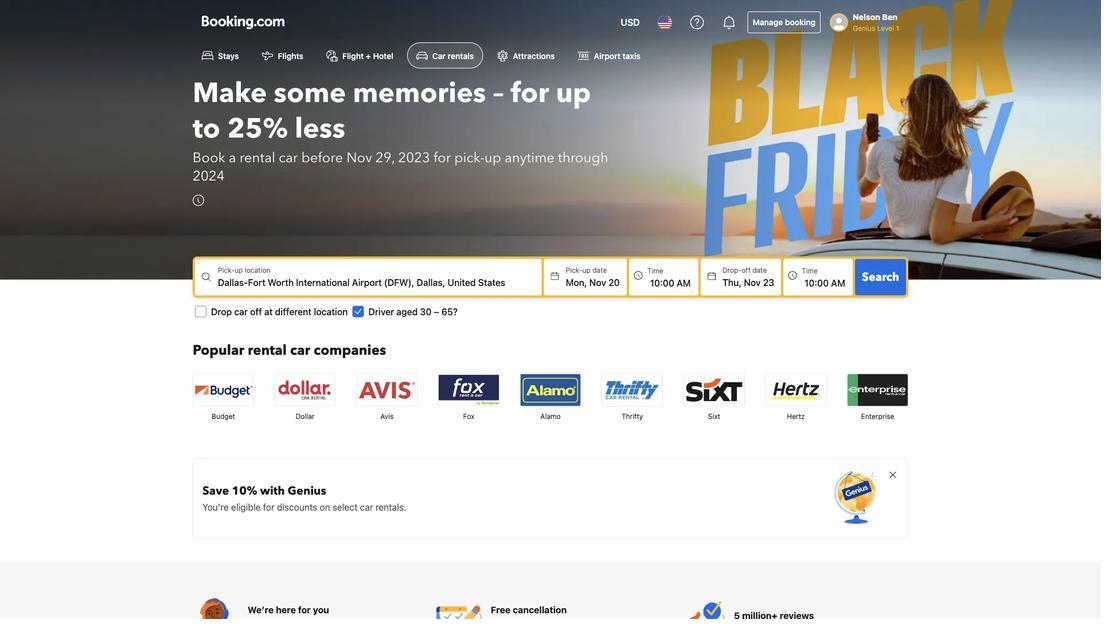Task type: locate. For each thing, give the bounding box(es) containing it.
10%
[[232, 483, 257, 499]]

1 pick- from the left
[[218, 266, 235, 274]]

nov inside "pick-up date mon, nov 20"
[[590, 277, 606, 288]]

attractions
[[513, 51, 555, 60]]

1 horizontal spatial genius
[[853, 24, 876, 32]]

genius inside save 10% with genius you're eligible for discounts on select car rentals.
[[288, 483, 326, 499]]

discounts
[[277, 502, 317, 513]]

+
[[366, 51, 371, 60]]

car
[[279, 148, 298, 167], [234, 306, 248, 317], [290, 341, 310, 360], [360, 502, 373, 513]]

0 horizontal spatial off
[[250, 306, 262, 317]]

1 vertical spatial location
[[314, 306, 348, 317]]

genius down nelson
[[853, 24, 876, 32]]

sixt
[[708, 413, 721, 421]]

pick-up location
[[218, 266, 271, 274]]

we're here for you image
[[193, 599, 239, 620]]

car inside make some memories – for up to 25% less book a rental car before nov 29, 2023 for pick-up anytime through 2024
[[279, 148, 298, 167]]

pick- up mon,
[[566, 266, 583, 274]]

alamo logo image
[[521, 374, 581, 406]]

level
[[878, 24, 894, 32]]

2 date from the left
[[753, 266, 767, 274]]

manage booking
[[753, 17, 816, 27]]

hertz
[[787, 413, 805, 421]]

popular
[[193, 341, 244, 360]]

1 vertical spatial rental
[[248, 341, 287, 360]]

nov for thu,
[[744, 277, 761, 288]]

attractions link
[[488, 42, 564, 68]]

car left the before
[[279, 148, 298, 167]]

rentals
[[448, 51, 474, 60]]

nov left 29,
[[347, 148, 372, 167]]

rental right a
[[240, 148, 275, 167]]

a
[[229, 148, 236, 167]]

2 horizontal spatial nov
[[744, 277, 761, 288]]

1 horizontal spatial pick-
[[566, 266, 583, 274]]

for down 'attractions' on the top of page
[[511, 74, 549, 112]]

0 horizontal spatial –
[[434, 306, 439, 317]]

search button
[[855, 259, 906, 296]]

Pick-up location field
[[218, 276, 542, 289]]

1
[[896, 24, 900, 32]]

pick- for pick-up date mon, nov 20
[[566, 266, 583, 274]]

0 horizontal spatial genius
[[288, 483, 326, 499]]

make
[[193, 74, 267, 112]]

flights
[[278, 51, 304, 60]]

0 vertical spatial location
[[245, 266, 271, 274]]

nelson
[[853, 12, 881, 22]]

thu,
[[723, 277, 742, 288]]

for
[[511, 74, 549, 112], [434, 148, 451, 167], [263, 502, 275, 513], [298, 605, 311, 615]]

pick- up the "drop"
[[218, 266, 235, 274]]

genius
[[853, 24, 876, 32], [288, 483, 326, 499]]

–
[[493, 74, 504, 112], [434, 306, 439, 317]]

– for 65?
[[434, 306, 439, 317]]

car rentals link
[[407, 42, 483, 68]]

cancellation
[[513, 605, 567, 615]]

ben
[[883, 12, 898, 22]]

1 horizontal spatial nov
[[590, 277, 606, 288]]

car right the "drop"
[[234, 306, 248, 317]]

location up at
[[245, 266, 271, 274]]

car right the "select"
[[360, 502, 373, 513]]

rental
[[240, 148, 275, 167], [248, 341, 287, 360]]

flight + hotel link
[[317, 42, 403, 68]]

1 horizontal spatial date
[[753, 266, 767, 274]]

0 vertical spatial –
[[493, 74, 504, 112]]

eligible
[[231, 502, 261, 513]]

0 horizontal spatial pick-
[[218, 266, 235, 274]]

5 million+ reviews image
[[679, 599, 725, 620]]

we're here for you
[[248, 605, 329, 615]]

off up thu,
[[742, 266, 751, 274]]

fox logo image
[[439, 374, 499, 406]]

for down with
[[263, 502, 275, 513]]

location right different
[[314, 306, 348, 317]]

hertz logo image
[[766, 374, 826, 406]]

0 vertical spatial genius
[[853, 24, 876, 32]]

date
[[593, 266, 607, 274], [753, 266, 767, 274]]

rentals.
[[376, 502, 406, 513]]

date inside "pick-up date mon, nov 20"
[[593, 266, 607, 274]]

– inside make some memories – for up to 25% less book a rental car before nov 29, 2023 for pick-up anytime through 2024
[[493, 74, 504, 112]]

– down attractions link
[[493, 74, 504, 112]]

mon,
[[566, 277, 587, 288]]

drop-
[[723, 266, 742, 274]]

0 vertical spatial off
[[742, 266, 751, 274]]

see terms and conditions for more information image
[[193, 195, 204, 206], [193, 195, 204, 206]]

usd button
[[614, 9, 647, 36]]

pick-up date mon, nov 20
[[566, 266, 620, 288]]

sixt logo image
[[684, 374, 745, 406]]

1 horizontal spatial –
[[493, 74, 504, 112]]

1 vertical spatial genius
[[288, 483, 326, 499]]

0 vertical spatial rental
[[240, 148, 275, 167]]

20
[[609, 277, 620, 288]]

rental down at
[[248, 341, 287, 360]]

usd
[[621, 17, 640, 28]]

date inside drop-off date thu, nov 23
[[753, 266, 767, 274]]

2 pick- from the left
[[566, 266, 583, 274]]

nov inside drop-off date thu, nov 23
[[744, 277, 761, 288]]

nelson ben genius level 1
[[853, 12, 900, 32]]

before
[[301, 148, 343, 167]]

pick- inside "pick-up date mon, nov 20"
[[566, 266, 583, 274]]

alamo
[[541, 413, 561, 421]]

1 date from the left
[[593, 266, 607, 274]]

nov
[[347, 148, 372, 167], [590, 277, 606, 288], [744, 277, 761, 288]]

pick-
[[455, 148, 485, 167]]

pick- for pick-up location
[[218, 266, 235, 274]]

fox
[[463, 413, 475, 421]]

off left at
[[250, 306, 262, 317]]

1 vertical spatial –
[[434, 306, 439, 317]]

driver
[[369, 306, 394, 317]]

off
[[742, 266, 751, 274], [250, 306, 262, 317]]

1 horizontal spatial location
[[314, 306, 348, 317]]

dollar
[[296, 413, 315, 421]]

nov left 23
[[744, 277, 761, 288]]

1 horizontal spatial off
[[742, 266, 751, 274]]

make some memories – for up to 25% less book a rental car before nov 29, 2023 for pick-up anytime through 2024
[[193, 74, 609, 186]]

up inside "pick-up date mon, nov 20"
[[583, 266, 591, 274]]

for inside save 10% with genius you're eligible for discounts on select car rentals.
[[263, 502, 275, 513]]

rental inside make some memories – for up to 25% less book a rental car before nov 29, 2023 for pick-up anytime through 2024
[[240, 148, 275, 167]]

to
[[193, 110, 220, 147]]

2023
[[398, 148, 430, 167]]

free cancellation image
[[436, 599, 482, 620]]

drop-off date thu, nov 23
[[723, 266, 775, 288]]

at
[[264, 306, 273, 317]]

you
[[313, 605, 329, 615]]

dollar logo image
[[275, 374, 335, 406]]

0 horizontal spatial location
[[245, 266, 271, 274]]

25%
[[227, 110, 288, 147]]

0 horizontal spatial date
[[593, 266, 607, 274]]

booking
[[785, 17, 816, 27]]

up
[[556, 74, 591, 112], [485, 148, 501, 167], [235, 266, 243, 274], [583, 266, 591, 274]]

nov left 20
[[590, 277, 606, 288]]

manage
[[753, 17, 783, 27]]

genius up discounts
[[288, 483, 326, 499]]

30
[[420, 306, 432, 317]]

pick-
[[218, 266, 235, 274], [566, 266, 583, 274]]

– right 30
[[434, 306, 439, 317]]

2024
[[193, 167, 225, 186]]

0 horizontal spatial nov
[[347, 148, 372, 167]]

less
[[295, 110, 345, 147]]

select
[[333, 502, 358, 513]]



Task type: describe. For each thing, give the bounding box(es) containing it.
save
[[203, 483, 229, 499]]

thrifty logo image
[[602, 374, 663, 406]]

budget logo image
[[193, 374, 254, 406]]

nov for mon,
[[590, 277, 606, 288]]

airport
[[594, 51, 621, 60]]

flights link
[[253, 42, 313, 68]]

search
[[862, 269, 900, 285]]

companies
[[314, 341, 386, 360]]

with
[[260, 483, 285, 499]]

manage booking link
[[748, 11, 821, 33]]

on
[[320, 502, 330, 513]]

nov inside make some memories – for up to 25% less book a rental car before nov 29, 2023 for pick-up anytime through 2024
[[347, 148, 372, 167]]

off inside drop-off date thu, nov 23
[[742, 266, 751, 274]]

enterprise logo image
[[848, 374, 908, 406]]

flight
[[343, 51, 364, 60]]

you're
[[203, 502, 229, 513]]

65?
[[442, 306, 458, 317]]

29,
[[376, 148, 395, 167]]

some
[[274, 74, 346, 112]]

flight + hotel
[[343, 51, 394, 60]]

memories
[[353, 74, 486, 112]]

popular rental car companies
[[193, 341, 386, 360]]

for left pick-
[[434, 148, 451, 167]]

genius inside the nelson ben genius level 1
[[853, 24, 876, 32]]

car rentals
[[433, 51, 474, 60]]

free
[[491, 605, 511, 615]]

booking.com online hotel reservations image
[[202, 15, 285, 29]]

for left you
[[298, 605, 311, 615]]

hotel
[[373, 51, 394, 60]]

car down different
[[290, 341, 310, 360]]

stays link
[[193, 42, 248, 68]]

budget
[[212, 413, 235, 421]]

we're
[[248, 605, 274, 615]]

save 10% with genius you're eligible for discounts on select car rentals.
[[203, 483, 406, 513]]

free cancellation
[[491, 605, 567, 615]]

car
[[433, 51, 446, 60]]

car inside save 10% with genius you're eligible for discounts on select car rentals.
[[360, 502, 373, 513]]

here
[[276, 605, 296, 615]]

thrifty
[[622, 413, 643, 421]]

avis logo image
[[357, 374, 417, 406]]

through
[[558, 148, 609, 167]]

aged
[[397, 306, 418, 317]]

book
[[193, 148, 225, 167]]

driver aged 30 – 65?
[[369, 306, 458, 317]]

avis
[[381, 413, 394, 421]]

airport taxis link
[[569, 42, 650, 68]]

different
[[275, 306, 312, 317]]

date for 23
[[753, 266, 767, 274]]

– for for
[[493, 74, 504, 112]]

anytime
[[505, 148, 555, 167]]

stays
[[218, 51, 239, 60]]

taxis
[[623, 51, 641, 60]]

enterprise
[[861, 413, 895, 421]]

1 vertical spatial off
[[250, 306, 262, 317]]

23
[[763, 277, 775, 288]]

drop
[[211, 306, 232, 317]]

date for 20
[[593, 266, 607, 274]]

airport taxis
[[594, 51, 641, 60]]

drop car off at different location
[[211, 306, 348, 317]]



Task type: vqa. For each thing, say whether or not it's contained in the screenshot.
2.2 mi
no



